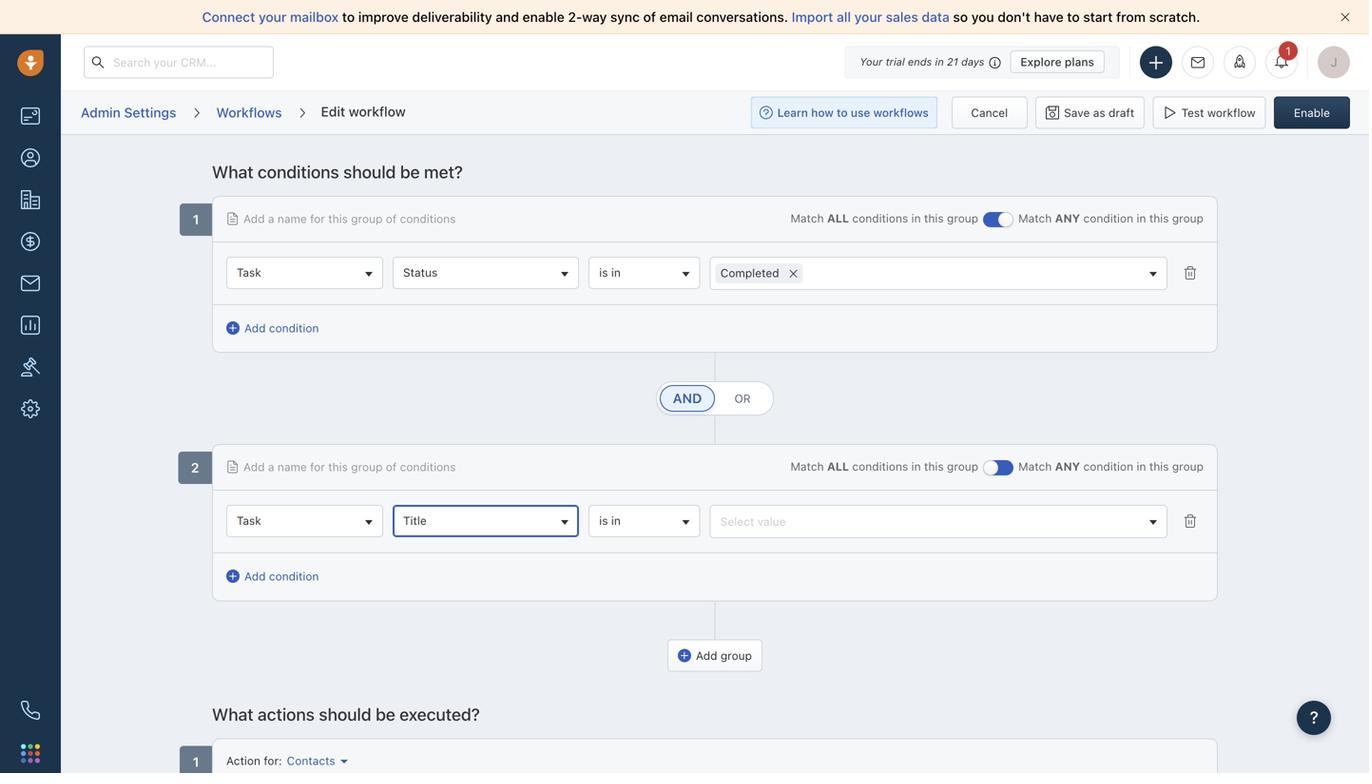 Task type: locate. For each thing, give the bounding box(es) containing it.
add condition link for status
[[226, 320, 319, 337]]

0 vertical spatial match all conditions in this group
[[791, 212, 979, 225]]

0 vertical spatial for
[[310, 212, 325, 225]]

1 vertical spatial a
[[268, 460, 274, 474]]

match all conditions in this group
[[791, 212, 979, 225], [791, 460, 979, 473]]

all
[[837, 9, 851, 25]]

2 all from the top
[[827, 460, 849, 473]]

0 horizontal spatial workflow
[[349, 103, 406, 119]]

task button
[[226, 257, 383, 289], [226, 505, 383, 537]]

1 vertical spatial for
[[310, 460, 325, 474]]

to right "mailbox" on the top left of page
[[342, 9, 355, 25]]

1 is in button from the top
[[589, 257, 701, 289]]

0 vertical spatial add condition link
[[226, 320, 319, 337]]

0 vertical spatial is
[[599, 266, 608, 279]]

1 vertical spatial match all conditions in this group
[[791, 460, 979, 473]]

name
[[278, 212, 307, 225], [278, 460, 307, 474]]

be for met?
[[400, 162, 420, 182]]

deliverability
[[412, 9, 492, 25]]

as
[[1093, 106, 1106, 119]]

0 vertical spatial task button
[[226, 257, 383, 289]]

2 name from the top
[[278, 460, 307, 474]]

1 vertical spatial what
[[212, 704, 253, 724]]

1 add condition link from the top
[[226, 320, 319, 337]]

a
[[268, 212, 274, 225], [268, 460, 274, 474]]

0 vertical spatial add a name for this group of conditions
[[243, 212, 456, 225]]

email
[[660, 9, 693, 25]]

1 horizontal spatial to
[[1067, 9, 1080, 25]]

add
[[243, 212, 265, 225], [244, 321, 266, 335], [243, 460, 265, 474], [244, 570, 266, 583], [696, 649, 717, 662]]

21
[[947, 56, 958, 68]]

be left executed?
[[376, 704, 395, 724]]

1
[[1286, 44, 1291, 58]]

add condition link
[[226, 320, 319, 337], [226, 568, 319, 585]]

save as draft button
[[1036, 97, 1145, 129]]

1 horizontal spatial workflow
[[1208, 106, 1256, 119]]

0 vertical spatial add condition
[[244, 321, 319, 335]]

should down edit workflow
[[343, 162, 396, 182]]

your
[[259, 9, 287, 25], [855, 9, 882, 25]]

status
[[403, 266, 438, 279]]

add condition for title
[[244, 570, 319, 583]]

contacts
[[287, 754, 335, 767]]

1 is in from the top
[[599, 266, 621, 279]]

group
[[947, 212, 979, 225], [1172, 212, 1204, 225], [351, 212, 383, 225], [947, 460, 979, 473], [1172, 460, 1204, 473], [351, 460, 383, 474], [721, 649, 752, 662]]

1 any from the top
[[1055, 212, 1080, 225]]

1 horizontal spatial your
[[855, 9, 882, 25]]

all
[[827, 212, 849, 225], [827, 460, 849, 473]]

0 vertical spatial should
[[343, 162, 396, 182]]

1 task button from the top
[[226, 257, 383, 289]]

is in for title
[[599, 514, 621, 527]]

condition
[[1084, 212, 1134, 225], [269, 321, 319, 335], [1084, 460, 1134, 473], [269, 570, 319, 583]]

or link
[[715, 385, 770, 412]]

1 vertical spatial name
[[278, 460, 307, 474]]

met?
[[424, 162, 463, 182]]

0 vertical spatial name
[[278, 212, 307, 225]]

and
[[496, 9, 519, 25], [673, 390, 702, 406], [675, 392, 700, 405]]

0 vertical spatial what
[[212, 162, 253, 182]]

1 vertical spatial task button
[[226, 505, 383, 537]]

add a name for this group of conditions for status
[[243, 212, 456, 225]]

add for add group button
[[696, 649, 717, 662]]

match any condition in this group
[[1019, 212, 1204, 225], [1019, 460, 1204, 473]]

0 vertical spatial be
[[400, 162, 420, 182]]

1 vertical spatial any
[[1055, 460, 1080, 473]]

1 all from the top
[[827, 212, 849, 225]]

2 add condition from the top
[[244, 570, 319, 583]]

add a name for this group of conditions down what conditions should be met?
[[243, 212, 456, 225]]

be left met?
[[400, 162, 420, 182]]

is in button for status
[[589, 257, 701, 289]]

2 is from the top
[[599, 514, 608, 527]]

2 task button from the top
[[226, 505, 383, 537]]

0 horizontal spatial be
[[376, 704, 395, 724]]

2 what from the top
[[212, 704, 253, 724]]

1 vertical spatial is
[[599, 514, 608, 527]]

import all your sales data link
[[792, 9, 953, 25]]

name for status
[[278, 212, 307, 225]]

1 a from the top
[[268, 212, 274, 225]]

your
[[860, 56, 883, 68]]

is in for status
[[599, 266, 621, 279]]

0 vertical spatial is in button
[[589, 257, 701, 289]]

what down 'workflows' link
[[212, 162, 253, 182]]

should for conditions
[[343, 162, 396, 182]]

what conditions should be met?
[[212, 162, 463, 182]]

0 vertical spatial match any condition in this group
[[1019, 212, 1204, 225]]

1 vertical spatial of
[[386, 212, 397, 225]]

save
[[1064, 106, 1090, 119]]

1 add a name for this group of conditions from the top
[[243, 212, 456, 225]]

match
[[791, 212, 824, 225], [1019, 212, 1052, 225], [791, 460, 824, 473], [1019, 460, 1052, 473]]

add a name for this group of conditions for title
[[243, 460, 456, 474]]

your right all
[[855, 9, 882, 25]]

2 add a name for this group of conditions from the top
[[243, 460, 456, 474]]

Search your CRM... text field
[[84, 46, 274, 78]]

in
[[935, 56, 944, 68], [912, 212, 921, 225], [1137, 212, 1146, 225], [611, 266, 621, 279], [912, 460, 921, 473], [1137, 460, 1146, 473], [611, 514, 621, 527]]

task button for status
[[226, 257, 383, 289]]

add a name for this group of conditions
[[243, 212, 456, 225], [243, 460, 456, 474]]

1 what from the top
[[212, 162, 253, 182]]

is in
[[599, 266, 621, 279], [599, 514, 621, 527]]

days
[[961, 56, 985, 68]]

1 vertical spatial be
[[376, 704, 395, 724]]

0 vertical spatial of
[[643, 9, 656, 25]]

and link
[[660, 385, 715, 412], [660, 385, 715, 412]]

a for title
[[268, 460, 274, 474]]

0 horizontal spatial your
[[259, 9, 287, 25]]

executed?
[[400, 704, 480, 724]]

for
[[310, 212, 325, 225], [310, 460, 325, 474], [264, 754, 279, 767]]

task button for title
[[226, 505, 383, 537]]

test workflow
[[1182, 106, 1256, 119]]

should up contacts "button" at bottom left
[[319, 704, 371, 724]]

2 any from the top
[[1055, 460, 1080, 473]]

1 add condition from the top
[[244, 321, 319, 335]]

data
[[922, 9, 950, 25]]

is
[[599, 266, 608, 279], [599, 514, 608, 527]]

add inside button
[[696, 649, 717, 662]]

1 vertical spatial all
[[827, 460, 849, 473]]

match all conditions in this group for title
[[791, 460, 979, 473]]

what up action
[[212, 704, 253, 724]]

add a name for this group of conditions up the title
[[243, 460, 456, 474]]

1 match any condition in this group from the top
[[1019, 212, 1204, 225]]

contacts button
[[282, 752, 348, 769]]

so
[[953, 9, 968, 25]]

workflow for test workflow
[[1208, 106, 1256, 119]]

2 match all conditions in this group from the top
[[791, 460, 979, 473]]

1 vertical spatial add a name for this group of conditions
[[243, 460, 456, 474]]

what for what actions should be executed?
[[212, 704, 253, 724]]

2 your from the left
[[855, 9, 882, 25]]

workflows link
[[215, 98, 283, 128]]

1 vertical spatial is in
[[599, 514, 621, 527]]

2 task from the top
[[237, 514, 261, 527]]

add group
[[696, 649, 752, 662]]

what
[[212, 162, 253, 182], [212, 704, 253, 724]]

2 match any condition in this group from the top
[[1019, 460, 1204, 473]]

name for title
[[278, 460, 307, 474]]

conditions
[[258, 162, 339, 182], [852, 212, 908, 225], [400, 212, 456, 225], [852, 460, 908, 473], [400, 460, 456, 474]]

2 is in button from the top
[[589, 505, 701, 537]]

of
[[643, 9, 656, 25], [386, 212, 397, 225], [386, 460, 397, 474]]

admin
[[81, 104, 121, 120]]

1 is from the top
[[599, 266, 608, 279]]

to left the start
[[1067, 9, 1080, 25]]

1 task from the top
[[237, 266, 261, 279]]

2 vertical spatial of
[[386, 460, 397, 474]]

2 add condition link from the top
[[226, 568, 319, 585]]

workflow right test
[[1208, 106, 1256, 119]]

should for actions
[[319, 704, 371, 724]]

action for :
[[226, 754, 282, 767]]

2 a from the top
[[268, 460, 274, 474]]

1 vertical spatial add condition link
[[226, 568, 319, 585]]

workflow right the edit
[[349, 103, 406, 119]]

1 vertical spatial add condition
[[244, 570, 319, 583]]

test
[[1182, 106, 1204, 119]]

of for title
[[386, 460, 397, 474]]

1 vertical spatial is in button
[[589, 505, 701, 537]]

0 horizontal spatial to
[[342, 9, 355, 25]]

your left "mailbox" on the top left of page
[[259, 9, 287, 25]]

conversations.
[[696, 9, 788, 25]]

1 vertical spatial task
[[237, 514, 261, 527]]

to
[[342, 9, 355, 25], [1067, 9, 1080, 25]]

match all conditions in this group for status
[[791, 212, 979, 225]]

2-
[[568, 9, 582, 25]]

1 vertical spatial should
[[319, 704, 371, 724]]

task
[[237, 266, 261, 279], [237, 514, 261, 527]]

1 match all conditions in this group from the top
[[791, 212, 979, 225]]

0 vertical spatial all
[[827, 212, 849, 225]]

start
[[1083, 9, 1113, 25]]

be
[[400, 162, 420, 182], [376, 704, 395, 724]]

phone image
[[21, 701, 40, 720]]

enable button
[[1274, 97, 1350, 129]]

1 name from the top
[[278, 212, 307, 225]]

admin settings link
[[80, 98, 177, 128]]

this
[[924, 212, 944, 225], [1149, 212, 1169, 225], [328, 212, 348, 225], [924, 460, 944, 473], [1149, 460, 1169, 473], [328, 460, 348, 474]]

2 to from the left
[[1067, 9, 1080, 25]]

explore plans link
[[1010, 50, 1105, 73]]

1 vertical spatial match any condition in this group
[[1019, 460, 1204, 473]]

workflow
[[349, 103, 406, 119], [1208, 106, 1256, 119]]

workflow inside the test workflow button
[[1208, 106, 1256, 119]]

0 vertical spatial a
[[268, 212, 274, 225]]

0 vertical spatial any
[[1055, 212, 1080, 225]]

should
[[343, 162, 396, 182], [319, 704, 371, 724]]

1 horizontal spatial be
[[400, 162, 420, 182]]

2 is in from the top
[[599, 514, 621, 527]]

0 vertical spatial is in
[[599, 266, 621, 279]]

all for status
[[827, 212, 849, 225]]

explore plans
[[1021, 55, 1094, 68]]

draft
[[1109, 106, 1135, 119]]

0 vertical spatial task
[[237, 266, 261, 279]]

add condition
[[244, 321, 319, 335], [244, 570, 319, 583]]

cancel button
[[952, 97, 1028, 129]]

is in button
[[589, 257, 701, 289], [589, 505, 701, 537]]



Task type: vqa. For each thing, say whether or not it's contained in the screenshot.
topmost 'any'
yes



Task type: describe. For each thing, give the bounding box(es) containing it.
task for title
[[237, 514, 261, 527]]

of for status
[[386, 212, 397, 225]]

test workflow button
[[1153, 97, 1266, 129]]

settings
[[124, 104, 176, 120]]

completed
[[721, 266, 779, 280]]

add for the add condition link related to title
[[244, 570, 266, 583]]

:
[[279, 754, 282, 767]]

admin settings
[[81, 104, 176, 120]]

add for the add condition link corresponding to status
[[244, 321, 266, 335]]

is for title
[[599, 514, 608, 527]]

× button
[[784, 262, 803, 283]]

actions
[[258, 704, 315, 724]]

all for title
[[827, 460, 849, 473]]

sync
[[610, 9, 640, 25]]

a for status
[[268, 212, 274, 225]]

is for status
[[599, 266, 608, 279]]

trial
[[886, 56, 905, 68]]

task for status
[[237, 266, 261, 279]]

×
[[788, 262, 799, 282]]

from
[[1116, 9, 1146, 25]]

scratch.
[[1149, 9, 1200, 25]]

enable
[[1294, 106, 1330, 119]]

2 vertical spatial for
[[264, 754, 279, 767]]

import
[[792, 9, 833, 25]]

title button
[[393, 505, 579, 537]]

match any condition in this group for status
[[1019, 212, 1204, 225]]

plans
[[1065, 55, 1094, 68]]

properties image
[[21, 358, 40, 377]]

any for status
[[1055, 212, 1080, 225]]

freshworks switcher image
[[21, 744, 40, 763]]

you
[[972, 9, 994, 25]]

edit workflow
[[321, 103, 406, 119]]

connect your mailbox to improve deliverability and enable 2-way sync of email conversations. import all your sales data so you don't have to start from scratch.
[[202, 9, 1200, 25]]

edit
[[321, 103, 345, 119]]

be for executed?
[[376, 704, 395, 724]]

match any condition in this group for title
[[1019, 460, 1204, 473]]

what's new image
[[1233, 55, 1247, 68]]

improve
[[358, 9, 409, 25]]

phone element
[[11, 691, 49, 729]]

mailbox
[[290, 9, 339, 25]]

workflow for edit workflow
[[349, 103, 406, 119]]

add group button
[[668, 639, 763, 672]]

sales
[[886, 9, 918, 25]]

for for title
[[310, 460, 325, 474]]

way
[[582, 9, 607, 25]]

workflows
[[216, 104, 282, 120]]

or
[[735, 392, 751, 405]]

1 to from the left
[[342, 9, 355, 25]]

what for what conditions should be met?
[[212, 162, 253, 182]]

Select value search field
[[716, 512, 1143, 532]]

is in button for title
[[589, 505, 701, 537]]

your trial ends in 21 days
[[860, 56, 985, 68]]

don't
[[998, 9, 1031, 25]]

connect your mailbox link
[[202, 9, 342, 25]]

have
[[1034, 9, 1064, 25]]

add condition link for title
[[226, 568, 319, 585]]

enable
[[523, 9, 565, 25]]

save as draft
[[1064, 106, 1135, 119]]

connect
[[202, 9, 255, 25]]

explore
[[1021, 55, 1062, 68]]

for for status
[[310, 212, 325, 225]]

add condition for status
[[244, 321, 319, 335]]

title
[[403, 514, 427, 527]]

what actions should be executed?
[[212, 704, 480, 724]]

1 link
[[1266, 41, 1298, 78]]

action
[[226, 754, 261, 767]]

status button
[[393, 257, 579, 289]]

group inside add group button
[[721, 649, 752, 662]]

cancel
[[971, 106, 1008, 119]]

any for title
[[1055, 460, 1080, 473]]

1 your from the left
[[259, 9, 287, 25]]

ends
[[908, 56, 932, 68]]

close image
[[1341, 12, 1350, 22]]



